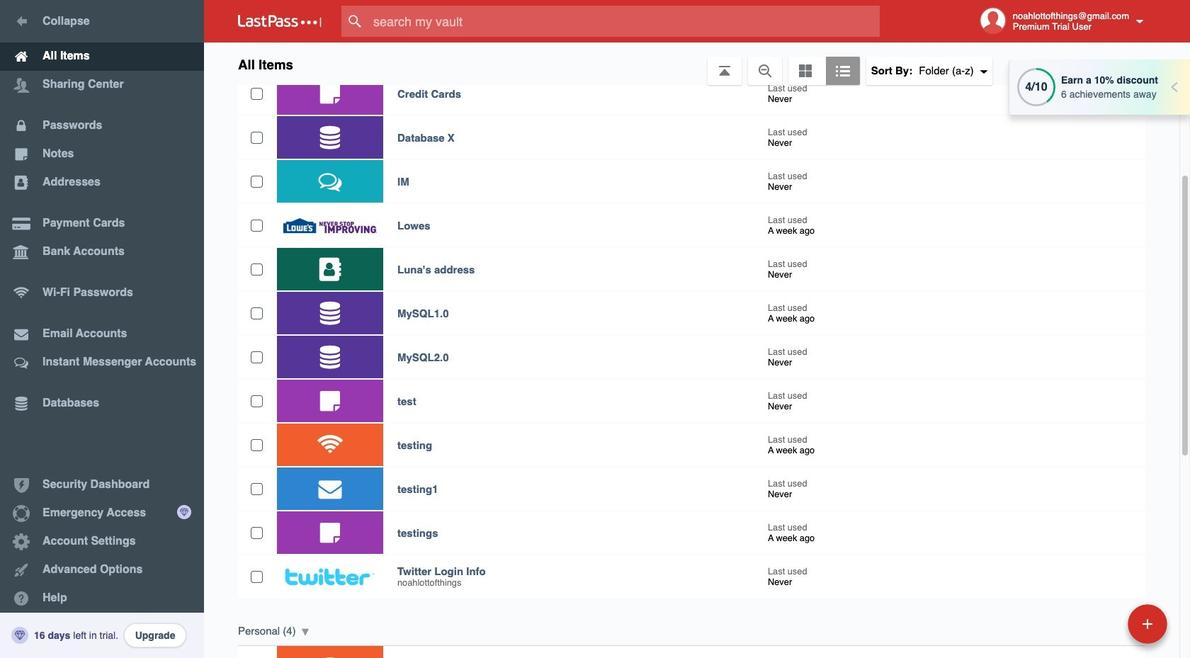 Task type: locate. For each thing, give the bounding box(es) containing it.
new item element
[[1031, 604, 1173, 644]]

vault options navigation
[[204, 43, 1190, 85]]

lastpass image
[[238, 15, 322, 28]]

main navigation navigation
[[0, 0, 204, 658]]

search my vault text field
[[341, 6, 908, 37]]



Task type: vqa. For each thing, say whether or not it's contained in the screenshot.
New Item navigation
yes



Task type: describe. For each thing, give the bounding box(es) containing it.
Search search field
[[341, 6, 908, 37]]

new item navigation
[[1031, 600, 1176, 658]]



